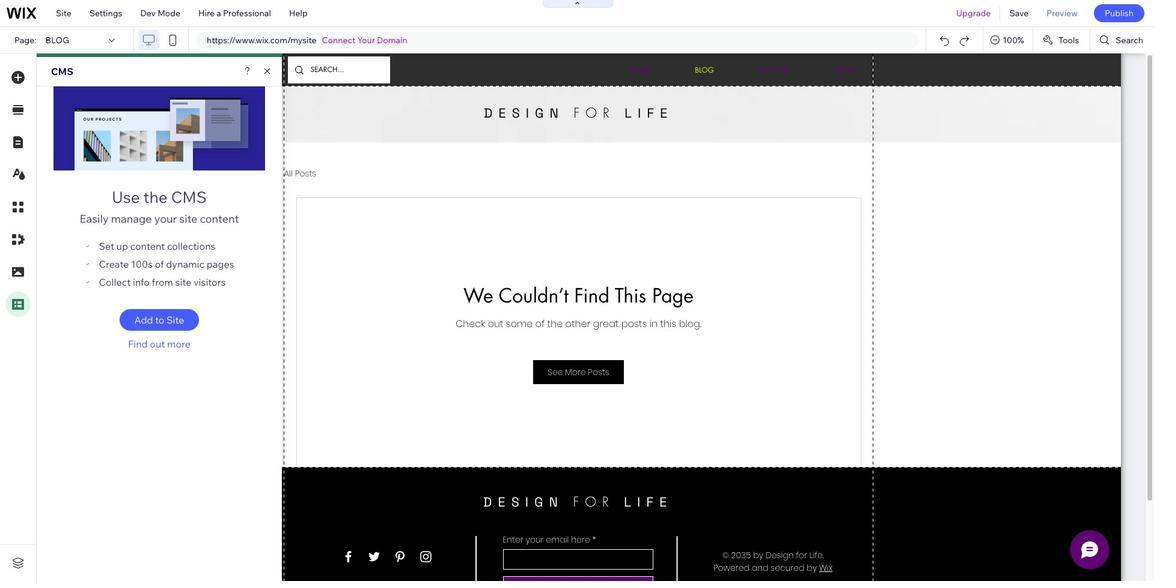 Task type: locate. For each thing, give the bounding box(es) containing it.
add
[[134, 314, 153, 326]]

0 horizontal spatial content
[[130, 240, 165, 252]]

pages
[[207, 259, 234, 271]]

site
[[56, 8, 71, 19], [167, 314, 184, 326]]

1 horizontal spatial cms
[[171, 188, 207, 207]]

1 vertical spatial content
[[130, 240, 165, 252]]

1 horizontal spatial content
[[200, 212, 239, 226]]

site inside the add to site button
[[167, 314, 184, 326]]

visitors
[[194, 277, 226, 289]]

mode
[[158, 8, 180, 19]]

more
[[167, 338, 191, 350]]

site
[[179, 212, 197, 226], [175, 277, 191, 289]]

site down dynamic
[[175, 277, 191, 289]]

0 vertical spatial site
[[56, 8, 71, 19]]

use the cms easily manage your site content
[[80, 188, 239, 226]]

0 vertical spatial content
[[200, 212, 239, 226]]

0 vertical spatial site
[[179, 212, 197, 226]]

site right your
[[179, 212, 197, 226]]

site up blog
[[56, 8, 71, 19]]

content up collections
[[200, 212, 239, 226]]

site right 'to' on the bottom of the page
[[167, 314, 184, 326]]

add to site button
[[120, 310, 199, 331]]

cms up your
[[171, 188, 207, 207]]

find out more button
[[120, 338, 199, 350]]

1 vertical spatial site
[[167, 314, 184, 326]]

1 vertical spatial cms
[[171, 188, 207, 207]]

search
[[1116, 35, 1143, 46]]

save button
[[1001, 0, 1038, 26]]

connect
[[322, 35, 356, 46]]

search button
[[1091, 27, 1154, 54]]

save
[[1010, 8, 1029, 19]]

content
[[200, 212, 239, 226], [130, 240, 165, 252]]

1 horizontal spatial site
[[167, 314, 184, 326]]

content up 100s
[[130, 240, 165, 252]]

preview
[[1047, 8, 1078, 19]]

site inside "use the cms easily manage your site content"
[[179, 212, 197, 226]]

cms down blog
[[51, 66, 73, 78]]

dev
[[140, 8, 156, 19]]

from
[[152, 277, 173, 289]]

https://www.wix.com/mysite connect your domain
[[207, 35, 407, 46]]

cms
[[51, 66, 73, 78], [171, 188, 207, 207]]

settings
[[89, 8, 122, 19]]

dynamic
[[166, 259, 204, 271]]

publish
[[1105, 8, 1134, 19]]

0 vertical spatial cms
[[51, 66, 73, 78]]



Task type: describe. For each thing, give the bounding box(es) containing it.
create 100s of dynamic pages
[[99, 259, 234, 271]]

https://www.wix.com/mysite
[[207, 35, 317, 46]]

add to site
[[134, 314, 184, 326]]

manage
[[111, 212, 152, 226]]

upgrade
[[956, 8, 991, 19]]

create
[[99, 259, 129, 271]]

your
[[357, 35, 375, 46]]

a
[[217, 8, 221, 19]]

domain
[[377, 35, 407, 46]]

hire
[[198, 8, 215, 19]]

100s
[[131, 259, 153, 271]]

set
[[99, 240, 114, 252]]

tools button
[[1033, 27, 1090, 54]]

to
[[155, 314, 164, 326]]

100% button
[[984, 27, 1033, 54]]

find out more
[[128, 338, 191, 350]]

hire a professional
[[198, 8, 271, 19]]

find
[[128, 338, 148, 350]]

blog
[[45, 35, 69, 46]]

collect info from site visitors
[[99, 277, 226, 289]]

1 vertical spatial site
[[175, 277, 191, 289]]

tools
[[1059, 35, 1079, 46]]

dev mode
[[140, 8, 180, 19]]

professional
[[223, 8, 271, 19]]

collect
[[99, 277, 131, 289]]

content inside "use the cms easily manage your site content"
[[200, 212, 239, 226]]

0 horizontal spatial site
[[56, 8, 71, 19]]

easily
[[80, 212, 109, 226]]

set up content collections
[[99, 240, 216, 252]]

cms inside "use the cms easily manage your site content"
[[171, 188, 207, 207]]

help
[[289, 8, 308, 19]]

up
[[116, 240, 128, 252]]

of
[[155, 259, 164, 271]]

out
[[150, 338, 165, 350]]

use
[[112, 188, 140, 207]]

preview button
[[1038, 0, 1087, 26]]

publish button
[[1094, 4, 1145, 22]]

the
[[143, 188, 168, 207]]

100%
[[1003, 35, 1024, 46]]

info
[[133, 277, 150, 289]]

your
[[154, 212, 177, 226]]

0 horizontal spatial cms
[[51, 66, 73, 78]]

collections
[[167, 240, 216, 252]]



Task type: vqa. For each thing, say whether or not it's contained in the screenshot.
Leads
no



